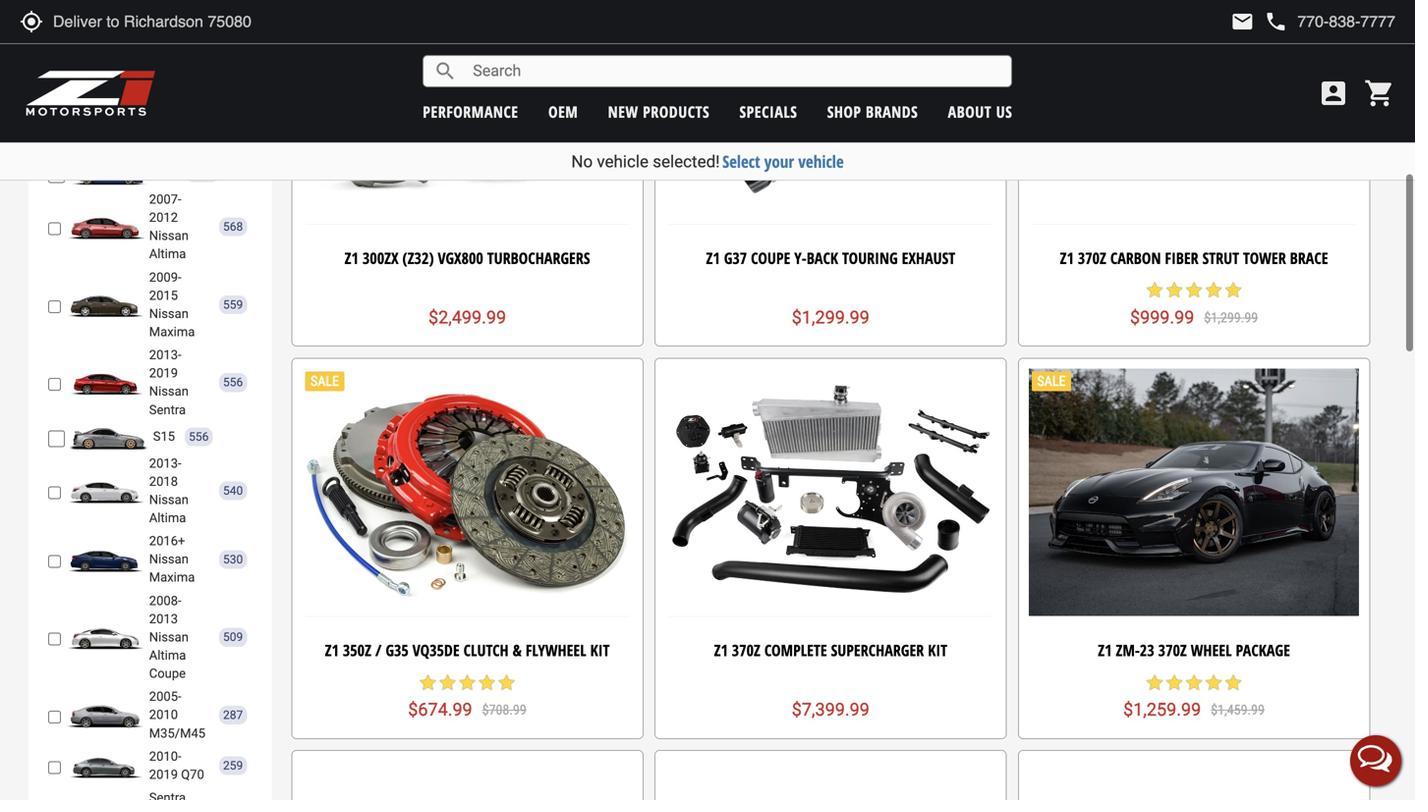 Task type: vqa. For each thing, say whether or not it's contained in the screenshot.
Connector
no



Task type: describe. For each thing, give the bounding box(es) containing it.
altima for 2007- 2012 nissan altima
[[149, 247, 186, 262]]

coupe inside 2008- 2013 nissan altima coupe
[[149, 667, 186, 682]]

r33
[[153, 74, 175, 89]]

brace
[[1290, 248, 1328, 269]]

540
[[223, 484, 243, 498]]

nissan altima sedan l32 2007 2008 2009 2010 2011 2012 qr25de vq35de 2.5l 3.5l s sr sl se z1 motorsports image
[[66, 214, 144, 240]]

(z32)
[[402, 248, 434, 269]]

no
[[571, 152, 593, 171]]

y-
[[794, 248, 807, 269]]

0 horizontal spatial $1,299.99
[[792, 308, 869, 328]]

mail
[[1231, 10, 1254, 33]]

nissan inside 2016+ nissan maxima
[[149, 552, 189, 567]]

no vehicle selected! select your vehicle
[[571, 150, 844, 173]]

wheel
[[1191, 640, 1232, 661]]

2 kit from the left
[[928, 640, 947, 661]]

nissan maxima a36 2016 2017 2018 2019 2020 2021 2022 2023 vq35de 3.5l s sv sr sl z1 motorsports image
[[66, 547, 144, 573]]

my_location
[[20, 10, 43, 33]]

$1,299.99 inside star star star star star $999.99 $1,299.99
[[1204, 310, 1258, 326]]

specials link
[[739, 101, 797, 122]]

nissan skyline coupe sedan r32 gtr gt-r bnr32 hcr32 hnr32 er32 hr32 fr32 gts-4 gts4 gts-t gtst gts image
[[70, 130, 148, 155]]

$674.99
[[408, 700, 472, 721]]

flywheel
[[526, 640, 586, 661]]

370z for carbon
[[1078, 248, 1106, 269]]

23
[[1140, 640, 1154, 661]]

2015
[[149, 288, 178, 303]]

package
[[1236, 640, 1290, 661]]

2013- 2018 nissan altima
[[149, 456, 189, 526]]

about us link
[[948, 101, 1012, 122]]

350z
[[343, 640, 371, 661]]

2005- 2010 m35/m45
[[149, 690, 205, 741]]

search
[[434, 59, 457, 83]]

fiber
[[1165, 248, 1199, 269]]

z1 for z1 370z carbon fiber strut tower brace
[[1060, 248, 1074, 269]]

2 maxima from the top
[[149, 571, 195, 585]]

products
[[643, 101, 710, 122]]

2013- 2019 nissan sentra
[[149, 348, 189, 417]]

strut
[[1202, 248, 1239, 269]]

performance link
[[423, 101, 518, 122]]

vgx800
[[438, 248, 483, 269]]

star star star star star $674.99 $708.99
[[408, 673, 527, 721]]

nissan 240sx silvia zenki kouki s14 1995 1996 1997 1998 1999 ka24de ka24det sr20det rb26dett z1 motorsports image
[[70, 8, 148, 33]]

nissan juke 2011 2012 2013 2014 2015 2016 2017 vr38dett hr15de mr16ddt hr16de z1 motorsports image
[[70, 38, 148, 64]]

$708.99
[[482, 703, 527, 719]]

/
[[375, 640, 382, 661]]

2007-
[[149, 192, 181, 207]]

1225
[[197, 44, 224, 58]]

nissan skyline coupe sedan r34 gtr gt-r bnr34 gts-t gtst gts awd attesa 1999 2000 2001 2002 rb20det rb25de rb25det rb26dett z1 motorsports image
[[70, 160, 148, 186]]

g37
[[724, 248, 747, 269]]

z1 370z carbon fiber strut tower brace
[[1060, 248, 1328, 269]]

vq35de
[[412, 640, 460, 661]]

z1 for z1 350z / g35 vq35de clutch & flywheel kit
[[325, 640, 339, 661]]

568
[[223, 220, 243, 234]]

back
[[807, 248, 838, 269]]

2005-
[[149, 690, 181, 705]]

selected!
[[653, 152, 720, 171]]

z1 for z1 370z complete supercharger kit
[[714, 640, 728, 661]]

1132 for r34
[[189, 166, 216, 180]]

2016+
[[149, 534, 185, 549]]

z1 for z1 g37 coupe y-back touring exhaust
[[706, 248, 720, 269]]

1358
[[189, 14, 215, 27]]

select your vehicle link
[[722, 150, 844, 173]]

2019 for 2013-
[[149, 366, 178, 381]]

2013- for 2019
[[149, 348, 181, 363]]

1 horizontal spatial vehicle
[[798, 150, 844, 173]]

z1 for z1 300zx (z32) vgx800 turbochargers
[[345, 248, 359, 269]]

account_box
[[1318, 78, 1349, 109]]

shop
[[827, 101, 861, 122]]

nissan sentra b17 2013 2014 2015 2016 2017 2018 2019 mr16ddt mra8de 1.6l 1.8l turbo fe sl sr s nismo z1 motorsports image
[[66, 370, 144, 396]]

oem
[[548, 101, 578, 122]]

259
[[223, 759, 243, 773]]

g35
[[386, 640, 409, 661]]

1132 for r32
[[189, 136, 216, 149]]

about
[[948, 101, 992, 122]]

s15
[[153, 429, 175, 444]]

$999.99
[[1130, 307, 1194, 328]]

brands
[[866, 101, 918, 122]]

nissan skyline coupe sedan r33 gtr gt-r bcnr33 enr33 enr33 gts-t gtst gts awd attesa 1995 1996 1997 1998 rb20det rb25de image
[[70, 69, 148, 94]]

new
[[608, 101, 638, 122]]

z1 350z / g35 vq35de clutch & flywheel kit
[[325, 640, 610, 661]]

2013
[[149, 612, 178, 627]]

2008-
[[149, 594, 181, 609]]

z1 g37 coupe y-back touring exhaust
[[706, 248, 955, 269]]

us
[[996, 101, 1012, 122]]

nissan for 2015
[[149, 306, 189, 321]]

carbon
[[1110, 248, 1161, 269]]

z1 zm-23 370z wheel package
[[1098, 640, 1290, 661]]

2010
[[149, 708, 178, 723]]

account_box link
[[1313, 78, 1354, 109]]

1 maxima from the top
[[149, 325, 195, 339]]

2018
[[149, 475, 178, 489]]



Task type: locate. For each thing, give the bounding box(es) containing it.
maxima up 2008-
[[149, 571, 195, 585]]

3 nissan from the top
[[149, 384, 189, 399]]

nissan down '2016+'
[[149, 552, 189, 567]]

2013- for 2018
[[149, 456, 181, 471]]

null image for 2010- 2019 q70
[[66, 754, 144, 779]]

performance
[[423, 101, 518, 122]]

2 vertical spatial altima
[[149, 649, 186, 663]]

vehicle inside no vehicle selected! select your vehicle
[[597, 152, 649, 171]]

z1 motorsports logo image
[[25, 69, 157, 118]]

select
[[722, 150, 760, 173]]

0 horizontal spatial coupe
[[149, 667, 186, 682]]

null image left 2010
[[66, 703, 144, 729]]

1132 right "r34"
[[189, 166, 216, 180]]

nissan altima coupe cl32 2008 2009 2010 2011 2012 2013 qr25de vq35de 2.5l 3.5l s sr se z1 motorsports image
[[66, 625, 144, 651]]

zm-
[[1116, 640, 1140, 661]]

2 1132 from the top
[[189, 166, 216, 180]]

vehicle
[[798, 150, 844, 173], [597, 152, 649, 171]]

1 vertical spatial null image
[[66, 703, 144, 729]]

530
[[223, 553, 243, 567]]

2019 for 2010-
[[149, 768, 178, 783]]

2 nissan from the top
[[149, 306, 189, 321]]

2010-
[[149, 750, 181, 764]]

shopping_cart link
[[1359, 78, 1395, 109]]

1 horizontal spatial 370z
[[1078, 248, 1106, 269]]

0 horizontal spatial vehicle
[[597, 152, 649, 171]]

m35/m45
[[149, 726, 205, 741]]

z1 left g37
[[706, 248, 720, 269]]

0 vertical spatial 556
[[223, 376, 243, 390]]

2013- inside 2013- 2018 nissan altima
[[149, 456, 181, 471]]

z1 300zx (z32) vgx800 turbochargers
[[345, 248, 590, 269]]

exhaust
[[902, 248, 955, 269]]

2 altima from the top
[[149, 511, 186, 526]]

z1 left carbon
[[1060, 248, 1074, 269]]

kit
[[590, 640, 610, 661], [928, 640, 947, 661]]

2 2013- from the top
[[149, 456, 181, 471]]

0 horizontal spatial kit
[[590, 640, 610, 661]]

1 2013- from the top
[[149, 348, 181, 363]]

nissan for 2012
[[149, 229, 189, 243]]

nissan up the "sentra"
[[149, 384, 189, 399]]

370z for complete
[[732, 640, 760, 661]]

clutch
[[463, 640, 509, 661]]

0 vertical spatial null image
[[70, 424, 148, 450]]

nissan
[[149, 229, 189, 243], [149, 306, 189, 321], [149, 384, 189, 399], [149, 493, 189, 508], [149, 552, 189, 567], [149, 630, 189, 645]]

nissan for 2019
[[149, 384, 189, 399]]

1 horizontal spatial $1,299.99
[[1204, 310, 1258, 326]]

altima
[[149, 247, 186, 262], [149, 511, 186, 526], [149, 649, 186, 663]]

1 vertical spatial 2013-
[[149, 456, 181, 471]]

altima up '2016+'
[[149, 511, 186, 526]]

nissan down 2015
[[149, 306, 189, 321]]

$7,399.99
[[792, 700, 869, 721]]

z1
[[345, 248, 359, 269], [706, 248, 720, 269], [1060, 248, 1074, 269], [325, 640, 339, 661], [714, 640, 728, 661], [1098, 640, 1112, 661]]

370z right 23
[[1158, 640, 1187, 661]]

1 vertical spatial coupe
[[149, 667, 186, 682]]

s14
[[153, 13, 175, 28]]

6 nissan from the top
[[149, 630, 189, 645]]

2013-
[[149, 348, 181, 363], [149, 456, 181, 471]]

0 vertical spatial 1132
[[189, 136, 216, 149]]

nissan for 2018
[[149, 493, 189, 508]]

$1,299.99
[[792, 308, 869, 328], [1204, 310, 1258, 326]]

z1 left '300zx'
[[345, 248, 359, 269]]

altima inside 2008- 2013 nissan altima coupe
[[149, 649, 186, 663]]

complete
[[764, 640, 827, 661]]

null image left 2010- at the left bottom
[[66, 754, 144, 779]]

mail link
[[1231, 10, 1254, 33]]

1 vertical spatial 2019
[[149, 768, 178, 783]]

0 horizontal spatial 556
[[189, 430, 209, 444]]

3 altima from the top
[[149, 649, 186, 663]]

altima for 2013- 2018 nissan altima
[[149, 511, 186, 526]]

shop brands
[[827, 101, 918, 122]]

2012
[[149, 210, 178, 225]]

null image for 2005- 2010 m35/m45
[[66, 703, 144, 729]]

juke
[[153, 43, 184, 58]]

1 vertical spatial altima
[[149, 511, 186, 526]]

sentra
[[149, 403, 186, 417]]

kit right the supercharger
[[928, 640, 947, 661]]

556 right the 2013- 2019 nissan sentra
[[223, 376, 243, 390]]

2010- 2019 q70
[[149, 750, 204, 783]]

nissan r35 gtr gt-r awd twin turbo 2009 2010 2011 2012 2013 2014 2015 2016 2017 2018 2019 2020 vr38dett z1 motorsports image
[[70, 99, 148, 125]]

370z
[[1078, 248, 1106, 269], [732, 640, 760, 661], [1158, 640, 1187, 661]]

1 horizontal spatial coupe
[[751, 248, 790, 269]]

phone link
[[1264, 10, 1395, 33]]

$1,299.99 down strut
[[1204, 310, 1258, 326]]

altima for 2008- 2013 nissan altima coupe
[[149, 649, 186, 663]]

2016+ nissan maxima
[[149, 534, 195, 585]]

2013- down 2009- 2015 nissan maxima
[[149, 348, 181, 363]]

z1 370z complete supercharger kit
[[714, 640, 947, 661]]

370z left carbon
[[1078, 248, 1106, 269]]

phone
[[1264, 10, 1288, 33]]

altima inside 2013- 2018 nissan altima
[[149, 511, 186, 526]]

0 vertical spatial 2013-
[[149, 348, 181, 363]]

Search search field
[[457, 56, 1011, 86]]

1 horizontal spatial kit
[[928, 640, 947, 661]]

509
[[223, 631, 243, 645]]

1 kit from the left
[[590, 640, 610, 661]]

oem link
[[548, 101, 578, 122]]

287
[[223, 709, 243, 723]]

star star star star star $999.99 $1,299.99
[[1130, 281, 1258, 328]]

1132 right r32
[[189, 136, 216, 149]]

about us
[[948, 101, 1012, 122]]

z1 left complete
[[714, 640, 728, 661]]

nissan down 2018
[[149, 493, 189, 508]]

altima inside 2007- 2012 nissan altima
[[149, 247, 186, 262]]

r32
[[153, 135, 175, 150]]

$1,299.99 down z1 g37 coupe y-back touring exhaust
[[792, 308, 869, 328]]

$2,499.99
[[428, 308, 506, 328]]

2013- up 2018
[[149, 456, 181, 471]]

nissan inside 2009- 2015 nissan maxima
[[149, 306, 189, 321]]

specials
[[739, 101, 797, 122]]

maxima
[[149, 325, 195, 339], [149, 571, 195, 585]]

1 2019 from the top
[[149, 366, 178, 381]]

altima up 2009-
[[149, 247, 186, 262]]

2019 inside the 2013- 2019 nissan sentra
[[149, 366, 178, 381]]

mail phone
[[1231, 10, 1288, 33]]

coupe left the y-
[[751, 248, 790, 269]]

tower
[[1243, 248, 1286, 269]]

1 nissan from the top
[[149, 229, 189, 243]]

556 right the s15 at the bottom left of page
[[189, 430, 209, 444]]

559
[[223, 298, 243, 312]]

vehicle right no
[[597, 152, 649, 171]]

nissan down 2012
[[149, 229, 189, 243]]

2007- 2012 nissan altima
[[149, 192, 189, 262]]

z1 for z1 zm-23 370z wheel package
[[1098, 640, 1112, 661]]

nissan for 2013
[[149, 630, 189, 645]]

2019 up the "sentra"
[[149, 366, 178, 381]]

4 nissan from the top
[[149, 493, 189, 508]]

maxima down 2015
[[149, 325, 195, 339]]

0 vertical spatial 2019
[[149, 366, 178, 381]]

coupe up 2005-
[[149, 667, 186, 682]]

0 vertical spatial maxima
[[149, 325, 195, 339]]

2019 down 2010- at the left bottom
[[149, 768, 178, 783]]

nissan altima sedan l33 2013 2014 2015 2016 2017 2018 qr25de vq35de 2.5l 3.5l s sr sl se z1 motorsports image
[[66, 479, 144, 504]]

null image down nissan sentra b17 2013 2014 2015 2016 2017 2018 2019 mr16ddt mra8de 1.6l 1.8l turbo fe sl sr s nismo z1 motorsports image
[[70, 424, 148, 450]]

your
[[764, 150, 794, 173]]

star
[[1145, 281, 1165, 300], [1165, 281, 1184, 300], [1184, 281, 1204, 300], [1204, 281, 1223, 300], [1223, 281, 1243, 300], [418, 673, 438, 693], [438, 673, 457, 693], [457, 673, 477, 693], [477, 673, 497, 693], [497, 673, 516, 693], [1145, 673, 1165, 693], [1165, 673, 1184, 693], [1184, 673, 1204, 693], [1204, 673, 1223, 693], [1223, 673, 1243, 693]]

nissan maxima a35 2009 2010 2011 2012 2013 2014 2015 vq35de 3.5l le s sv sr sport z1 motorsports image
[[66, 292, 144, 318]]

300zx
[[362, 248, 399, 269]]

$1,259.99
[[1123, 700, 1201, 721]]

null image
[[70, 424, 148, 450], [66, 703, 144, 729], [66, 754, 144, 779]]

1 vertical spatial 1132
[[189, 166, 216, 180]]

touring
[[842, 248, 898, 269]]

2008- 2013 nissan altima coupe
[[149, 594, 189, 682]]

shop brands link
[[827, 101, 918, 122]]

2019 inside 2010- 2019 q70
[[149, 768, 178, 783]]

star star star star star $1,259.99 $1,459.99
[[1123, 673, 1265, 721]]

556 for 2013- 2019 nissan sentra
[[223, 376, 243, 390]]

2 vertical spatial null image
[[66, 754, 144, 779]]

1 horizontal spatial 556
[[223, 376, 243, 390]]

vehicle right your
[[798, 150, 844, 173]]

0 vertical spatial coupe
[[751, 248, 790, 269]]

2009- 2015 nissan maxima
[[149, 270, 195, 339]]

556 for s15
[[189, 430, 209, 444]]

1 vertical spatial maxima
[[149, 571, 195, 585]]

2019
[[149, 366, 178, 381], [149, 768, 178, 783]]

2009-
[[149, 270, 181, 285]]

None checkbox
[[48, 14, 65, 31], [48, 45, 65, 61], [48, 299, 61, 315], [48, 377, 61, 393], [48, 431, 65, 447], [48, 554, 61, 570], [48, 632, 61, 648], [48, 760, 61, 777], [48, 14, 65, 31], [48, 45, 65, 61], [48, 299, 61, 315], [48, 377, 61, 393], [48, 431, 65, 447], [48, 554, 61, 570], [48, 632, 61, 648], [48, 760, 61, 777]]

new products link
[[608, 101, 710, 122]]

new products
[[608, 101, 710, 122]]

1 vertical spatial 556
[[189, 430, 209, 444]]

1 altima from the top
[[149, 247, 186, 262]]

0 horizontal spatial 370z
[[732, 640, 760, 661]]

altima down 2013 at the left of the page
[[149, 649, 186, 663]]

2 horizontal spatial 370z
[[1158, 640, 1187, 661]]

null image for s15
[[70, 424, 148, 450]]

None checkbox
[[48, 75, 65, 92], [48, 106, 65, 122], [48, 136, 65, 153], [48, 167, 65, 183], [48, 221, 61, 237], [48, 485, 61, 502], [48, 709, 61, 726], [48, 75, 65, 92], [48, 106, 65, 122], [48, 136, 65, 153], [48, 167, 65, 183], [48, 221, 61, 237], [48, 485, 61, 502], [48, 709, 61, 726]]

0 vertical spatial altima
[[149, 247, 186, 262]]

370z left complete
[[732, 640, 760, 661]]

q70
[[181, 768, 204, 783]]

z1 left the 350z
[[325, 640, 339, 661]]

r34
[[153, 165, 175, 180]]

1 1132 from the top
[[189, 136, 216, 149]]

nissan down 2013 at the left of the page
[[149, 630, 189, 645]]

5 nissan from the top
[[149, 552, 189, 567]]

2 2019 from the top
[[149, 768, 178, 783]]

556
[[223, 376, 243, 390], [189, 430, 209, 444]]

turbochargers
[[487, 248, 590, 269]]

shopping_cart
[[1364, 78, 1395, 109]]

kit right flywheel
[[590, 640, 610, 661]]

z1 left zm-
[[1098, 640, 1112, 661]]

2013- inside the 2013- 2019 nissan sentra
[[149, 348, 181, 363]]



